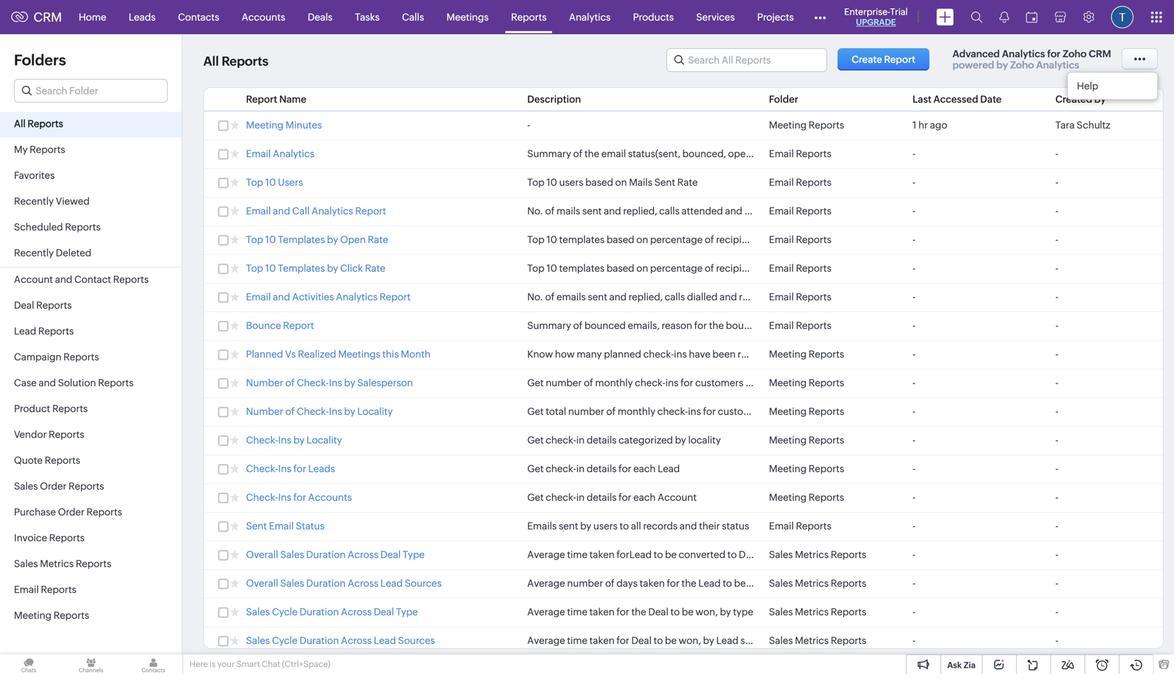 Task type: describe. For each thing, give the bounding box(es) containing it.
in for get check-in details categorized by locality
[[577, 435, 585, 446]]

click
[[340, 263, 363, 274]]

by down get total number of monthly check-ins for customers by locality at the bottom of the page
[[676, 435, 687, 446]]

across for sales cycle duration across lead sources
[[341, 636, 372, 647]]

by down planned vs realized meetings this month link
[[344, 378, 356, 389]]

planned
[[246, 349, 283, 360]]

accounts inside accounts link
[[242, 12, 286, 23]]

deleted
[[56, 248, 91, 259]]

1 vertical spatial leads
[[308, 464, 335, 475]]

upgrade
[[857, 17, 897, 27]]

and left clicked)
[[768, 148, 786, 159]]

0 vertical spatial sales
[[793, 206, 815, 217]]

templates for top 10 templates based on percentage of recipients who have opened the email
[[560, 234, 605, 245]]

the down average time taken forlead to be converted to deal of different type
[[682, 578, 697, 590]]

quote reports
[[14, 455, 80, 466]]

your
[[218, 660, 235, 670]]

purchase
[[14, 507, 56, 518]]

0 vertical spatial won,
[[696, 607, 718, 618]]

metrics for average time taken for the deal to be won, by type
[[796, 607, 829, 618]]

deal reports link
[[0, 294, 182, 320]]

analytics link
[[558, 0, 622, 34]]

and down deleted
[[55, 274, 72, 285]]

based for top 10 users based on mails sent rate
[[586, 177, 614, 188]]

opened,
[[729, 148, 766, 159]]

get for get number of monthly check-ins for customers completed by each salesperson
[[528, 378, 544, 389]]

to down the status
[[728, 550, 737, 561]]

1 vertical spatial number
[[569, 406, 605, 418]]

the right related
[[982, 320, 997, 332]]

and right listed at the right top of page
[[970, 292, 987, 303]]

order for sales
[[40, 481, 67, 492]]

deal down overall sales duration across lead sources link on the bottom left of the page
[[374, 607, 394, 618]]

check-ins by locality link
[[246, 435, 342, 448]]

for down get number of monthly check-ins for customers completed by each salesperson
[[704, 406, 716, 418]]

duration for overall sales duration across deal type
[[306, 550, 346, 561]]

1 salesperson from the left
[[358, 378, 413, 389]]

forlead
[[617, 550, 652, 561]]

opened
[[809, 234, 844, 245]]

invoice
[[14, 533, 47, 544]]

for up all
[[619, 492, 632, 504]]

analytics up help
[[1037, 59, 1080, 71]]

activities
[[292, 292, 334, 303]]

number of check-ins by salesperson
[[246, 378, 413, 389]]

2 vertical spatial sent
[[559, 521, 579, 532]]

accessed
[[934, 94, 979, 105]]

by left open
[[327, 234, 338, 245]]

to down different
[[797, 578, 806, 590]]

top 10 templates based on percentage of recipients who have clicked the email
[[528, 263, 885, 274]]

contacts
[[178, 12, 219, 23]]

recently for recently deleted
[[14, 248, 54, 259]]

top 10 templates by click rate
[[246, 263, 386, 274]]

1 horizontal spatial zoho
[[1064, 48, 1087, 59]]

0 horizontal spatial date
[[766, 320, 787, 332]]

account and contact reports
[[14, 274, 149, 285]]

emails sent by users to all records and their status
[[528, 521, 750, 532]]

ins down planned vs realized meetings this month link
[[329, 378, 342, 389]]

lead down average time taken forlead to be converted to deal of different type
[[699, 578, 721, 590]]

check-ins for leads
[[246, 464, 335, 475]]

for down average time taken for the deal to be won, by type
[[617, 636, 630, 647]]

the right opened
[[846, 234, 861, 245]]

current
[[803, 349, 836, 360]]

summary for summary of the email status(sent, bounced, opened, and clicked) based on date, template, module and user
[[528, 148, 572, 159]]

1 vertical spatial converted
[[748, 578, 795, 590]]

and right dialled
[[720, 292, 738, 303]]

lead right various
[[889, 578, 912, 590]]

status(sent,
[[628, 148, 681, 159]]

attended
[[682, 206, 724, 217]]

tasks link
[[344, 0, 391, 34]]

1 vertical spatial sent
[[246, 521, 267, 532]]

bounce,
[[726, 320, 764, 332]]

sales cycle duration across lead sources link
[[246, 636, 435, 649]]

ins for locality
[[278, 435, 292, 446]]

0 vertical spatial each
[[811, 378, 833, 389]]

sent email status link
[[246, 521, 325, 534]]

and left their
[[680, 521, 698, 532]]

number for average
[[568, 578, 604, 590]]

products
[[633, 12, 674, 23]]

vendor
[[14, 429, 47, 441]]

mails
[[629, 177, 653, 188]]

duration for sales cycle duration across lead sources
[[300, 636, 339, 647]]

based right clicked)
[[825, 148, 853, 159]]

for down the check-ins for leads link
[[294, 492, 306, 504]]

recently deleted
[[14, 248, 91, 259]]

by left click
[[327, 263, 338, 274]]

1 horizontal spatial type
[[814, 550, 834, 561]]

get for get check-in details for each lead
[[528, 464, 544, 475]]

campaign
[[14, 352, 61, 363]]

the left bounce,
[[710, 320, 724, 332]]

meeting for get check-in details for each account
[[770, 492, 807, 504]]

type for sales cycle duration across deal type
[[396, 607, 418, 618]]

sales order reports
[[14, 481, 104, 492]]

1 horizontal spatial locality
[[358, 406, 393, 418]]

to right related
[[971, 320, 980, 332]]

1 vertical spatial users
[[594, 521, 618, 532]]

templates for top 10 templates based on percentage of recipients who have clicked the email
[[560, 263, 605, 274]]

the left the record
[[889, 320, 903, 332]]

sales cycle duration across deal type
[[246, 607, 418, 618]]

top 10 templates based on percentage of recipients who have opened the email
[[528, 234, 888, 245]]

mails
[[557, 206, 581, 217]]

for down average time taken forlead to be converted to deal of different type
[[667, 578, 680, 590]]

taken for deal
[[590, 636, 615, 647]]

sent for mails
[[583, 206, 602, 217]]

10 for top 10 templates by click rate
[[265, 263, 276, 274]]

total
[[546, 406, 567, 418]]

report up open
[[355, 206, 386, 217]]

chats image
[[0, 655, 57, 675]]

summary for summary of bounced emails, reason for the bounce, date the bounce occurred, the record related to the bounce etc.
[[528, 320, 572, 332]]

recipients for clicked
[[717, 263, 762, 274]]

received,
[[740, 292, 781, 303]]

deal reports
[[14, 300, 72, 311]]

my reports
[[14, 144, 65, 155]]

1 horizontal spatial representatives
[[1014, 292, 1084, 303]]

each for account
[[634, 492, 656, 504]]

case
[[14, 378, 37, 389]]

top 10 users
[[246, 177, 303, 188]]

home link
[[68, 0, 118, 34]]

analytics up users
[[273, 148, 315, 159]]

number for number of check-ins by salesperson
[[246, 378, 284, 389]]

percentage for opened
[[651, 234, 703, 245]]

users
[[278, 177, 303, 188]]

create report
[[852, 54, 916, 65]]

email analytics link
[[246, 148, 315, 162]]

report inside 'link'
[[380, 292, 411, 303]]

deal up lead reports
[[14, 300, 34, 311]]

month
[[401, 349, 431, 360]]

last
[[913, 94, 932, 105]]

the left current
[[786, 349, 801, 360]]

to down average time taken for the deal to be won, by type
[[654, 636, 664, 647]]

meeting reports for account
[[770, 492, 845, 504]]

meeting for get check-in details categorized by locality
[[770, 435, 807, 446]]

month
[[838, 349, 868, 360]]

number for number of check-ins by locality
[[246, 406, 284, 418]]

to right forlead
[[654, 550, 664, 561]]

number of check-ins by salesperson link
[[246, 378, 413, 391]]

0 vertical spatial all reports
[[204, 54, 269, 69]]

sales metrics reports down invoice reports
[[14, 559, 111, 570]]

listed
[[908, 292, 932, 303]]

1 vertical spatial monthly
[[618, 406, 656, 418]]

email inside "link"
[[14, 585, 39, 596]]

description
[[528, 94, 582, 105]]

be down records
[[666, 550, 677, 561]]

of up check-ins by locality
[[286, 406, 295, 418]]

by right the completed
[[798, 378, 809, 389]]

and left tasks
[[863, 292, 881, 303]]

0 horizontal spatial locality
[[307, 435, 342, 446]]

of down no. of mails sent and replied, calls attended and missed by sales representatives
[[705, 234, 715, 245]]

chat
[[262, 660, 281, 670]]

meeting reports for for
[[770, 378, 845, 389]]

have for clicked
[[785, 263, 807, 274]]

analytics right call
[[312, 206, 353, 217]]

Search All Reports text field
[[668, 49, 827, 71]]

deal up average time taken for deal to be won, by lead source sales metrics reports
[[649, 607, 669, 618]]

report inside button
[[885, 54, 916, 65]]

1 horizontal spatial account
[[658, 492, 697, 504]]

top for top 10 users
[[246, 177, 263, 188]]

based for top 10 templates based on percentage of recipients who have opened the email
[[607, 234, 635, 245]]

and left user
[[976, 148, 994, 159]]

report left name
[[246, 94, 278, 105]]

dialled
[[688, 292, 718, 303]]

of left emails
[[546, 292, 555, 303]]

email and activities analytics report
[[246, 292, 411, 303]]

meeting reports for locality
[[770, 435, 845, 446]]

top for top 10 users based on mails sent rate
[[528, 177, 545, 188]]

deal up average number of days taken for the lead to be converted to deal from various lead sources
[[739, 550, 760, 561]]

lead down categorized
[[658, 464, 680, 475]]

email reports down clicked)
[[770, 177, 832, 188]]

clicked)
[[788, 148, 823, 159]]

email reports for on
[[770, 148, 832, 159]]

bounced,
[[683, 148, 727, 159]]

be down the status
[[735, 578, 746, 590]]

1 horizontal spatial date
[[948, 292, 968, 303]]

0 vertical spatial rate
[[678, 177, 698, 188]]

zia
[[964, 661, 976, 671]]

rate for top 10 templates based on percentage of recipients who have opened the email
[[368, 234, 389, 245]]

email inside 'link'
[[246, 292, 271, 303]]

lead up campaign
[[14, 326, 36, 337]]

summary of bounced emails, reason for the bounce, date the bounce occurred, the record related to the bounce etc.
[[528, 320, 1054, 332]]

deal up overall sales duration across lead sources
[[381, 550, 401, 561]]

of down top 10 templates based on percentage of recipients who have opened the email on the top of the page
[[705, 263, 715, 274]]

deal down average time taken for the deal to be won, by type
[[632, 636, 652, 647]]

call
[[292, 206, 310, 217]]

meeting for -
[[770, 120, 807, 131]]

ins for have
[[674, 349, 687, 360]]

created
[[1056, 94, 1093, 105]]

ins down number of check-ins by salesperson link
[[329, 406, 342, 418]]

no. of emails sent and replied, calls dialled and received, events, checkins, and tasks listed by date and sales representatives
[[528, 292, 1084, 303]]

4 average from the top
[[528, 636, 566, 647]]

categorized
[[619, 435, 674, 446]]

get for get total number of monthly check-ins for customers by locality
[[528, 406, 544, 418]]

of up top 10 users based on mails sent rate
[[574, 148, 583, 159]]

planned
[[604, 349, 642, 360]]

sales metrics reports for average time taken forlead to be converted to deal of different type
[[770, 550, 867, 561]]

duration for sales cycle duration across deal type
[[300, 607, 339, 618]]

check- down number of check-ins by salesperson link
[[297, 406, 329, 418]]

last accessed date
[[913, 94, 1002, 105]]

email for top 10 templates based on percentage of recipients who have clicked the email
[[861, 263, 885, 274]]

to left all
[[620, 521, 629, 532]]

by right missed at top
[[779, 206, 791, 217]]

Search Folder text field
[[15, 80, 167, 102]]

based for top 10 templates based on percentage of recipients who have clicked the email
[[607, 263, 635, 274]]

analytics inside 'link'
[[336, 292, 378, 303]]

for down get check-in details categorized by locality
[[619, 464, 632, 475]]

contacts image
[[125, 655, 182, 675]]

for down check-ins by locality link
[[294, 464, 306, 475]]

contact
[[74, 274, 111, 285]]

1 vertical spatial won,
[[679, 636, 702, 647]]

sales metrics reports for average time taken for the deal to be won, by type
[[770, 607, 867, 618]]

realized
[[298, 349, 336, 360]]

calls for attended
[[660, 206, 680, 217]]

lead down sales cycle duration across deal type link
[[374, 636, 396, 647]]

deal left from
[[808, 578, 829, 590]]

metrics for average number of days taken for the lead to be converted to deal from various lead sources
[[796, 578, 829, 590]]

and down top 10 users based on mails sent rate
[[604, 206, 622, 217]]

meetings inside planned vs realized meetings this month link
[[338, 349, 381, 360]]

accounts link
[[231, 0, 297, 34]]

get for get check-in details for each account
[[528, 492, 544, 504]]

in right realized
[[776, 349, 784, 360]]

this
[[383, 349, 399, 360]]

and right case in the left bottom of the page
[[39, 378, 56, 389]]

meetings link
[[436, 0, 500, 34]]

by inside advanced analytics for zoho crm powered by zoho analytics
[[997, 59, 1009, 71]]

of left bounced
[[574, 320, 583, 332]]

my reports link
[[0, 138, 182, 164]]

sales order reports link
[[0, 475, 182, 501]]

cycle for sales cycle duration across lead sources
[[272, 636, 298, 647]]

taken for the
[[590, 607, 615, 618]]

ago
[[931, 120, 948, 131]]

duration for overall sales duration across lead sources
[[306, 578, 346, 590]]

by right listed at the right top of page
[[934, 292, 946, 303]]

lead left source
[[717, 636, 739, 647]]

report up vs
[[283, 320, 314, 332]]

sources for overall sales duration across lead sources
[[405, 578, 442, 590]]

minutes
[[286, 120, 322, 131]]

on left date,
[[855, 148, 867, 159]]

created by
[[1056, 94, 1107, 105]]

the down days on the right of page
[[632, 607, 647, 618]]

create report button
[[838, 48, 930, 71]]

scheduled reports link
[[0, 215, 182, 241]]

templates for open
[[278, 234, 325, 245]]

the up top 10 users based on mails sent rate
[[585, 148, 600, 159]]

bounce report link
[[246, 320, 314, 334]]

email and call analytics report link
[[246, 206, 386, 219]]

email reports for bounce
[[770, 320, 832, 332]]

get for get check-in details categorized by locality
[[528, 435, 544, 446]]

module
[[940, 148, 974, 159]]

meeting for get number of monthly check-ins for customers completed by each salesperson
[[770, 378, 807, 389]]

create
[[852, 54, 883, 65]]

2 vertical spatial have
[[689, 349, 711, 360]]

across for overall sales duration across deal type
[[348, 550, 379, 561]]

get number of monthly check-ins for customers completed by each salesperson
[[528, 378, 891, 389]]

in for get check-in details for each account
[[577, 492, 585, 504]]

the down events,
[[789, 320, 803, 332]]

of left different
[[762, 550, 771, 561]]

quote
[[14, 455, 43, 466]]

days
[[617, 578, 638, 590]]

1 horizontal spatial sent
[[655, 177, 676, 188]]

no. for no. of emails sent and replied, calls dialled and received, events, checkins, and tasks listed by date and sales representatives
[[528, 292, 544, 303]]

0 vertical spatial users
[[560, 177, 584, 188]]

get total number of monthly check-ins for customers by locality
[[528, 406, 814, 418]]

to up average time taken for deal to be won, by lead source sales metrics reports
[[671, 607, 680, 618]]

check- down realized
[[297, 378, 329, 389]]

0 horizontal spatial representatives
[[817, 206, 887, 217]]

tasks
[[883, 292, 906, 303]]



Task type: vqa. For each thing, say whether or not it's contained in the screenshot.


Task type: locate. For each thing, give the bounding box(es) containing it.
duration down 'status'
[[306, 550, 346, 561]]

recently viewed
[[14, 196, 90, 207]]

order down quote reports
[[40, 481, 67, 492]]

2 who from the top
[[764, 263, 783, 274]]

0 vertical spatial monthly
[[596, 378, 633, 389]]

metrics for average time taken forlead to be converted to deal of different type
[[796, 550, 829, 561]]

in up get check-in details for each lead
[[577, 435, 585, 446]]

all
[[631, 521, 642, 532]]

1 vertical spatial representatives
[[1014, 292, 1084, 303]]

meeting reports for have
[[770, 349, 845, 360]]

taken for to
[[590, 550, 615, 561]]

of left mails
[[546, 206, 555, 217]]

ins for leads
[[278, 464, 292, 475]]

average for average time taken forlead to be converted to deal of different type
[[528, 550, 566, 561]]

crm
[[34, 10, 62, 24], [1090, 48, 1112, 59]]

sources
[[405, 578, 442, 590], [398, 636, 435, 647]]

vendor reports
[[14, 429, 84, 441]]

across up overall sales duration across lead sources
[[348, 550, 379, 561]]

1 vertical spatial templates
[[278, 263, 325, 274]]

who
[[764, 234, 783, 245], [764, 263, 783, 274]]

number down how
[[546, 378, 582, 389]]

0 vertical spatial account
[[14, 274, 53, 285]]

1 average from the top
[[528, 550, 566, 561]]

0 vertical spatial details
[[587, 435, 617, 446]]

overall sales duration across deal type link
[[246, 550, 425, 563]]

of left days on the right of page
[[606, 578, 615, 590]]

on for top 10 templates based on percentage of recipients who have clicked the email
[[637, 263, 649, 274]]

2 time from the top
[[568, 607, 588, 618]]

check- for check-ins for leads
[[246, 464, 278, 475]]

average time taken for the deal to be won, by type
[[528, 607, 754, 618]]

folder
[[770, 94, 799, 105]]

2 summary from the top
[[528, 320, 572, 332]]

by down average number of days taken for the lead to be converted to deal from various lead sources
[[720, 607, 732, 618]]

time for average time taken for deal to be won, by lead source sales metrics reports
[[568, 636, 588, 647]]

based left 'mails'
[[586, 177, 614, 188]]

to down average time taken forlead to be converted to deal of different type
[[723, 578, 733, 590]]

lead down overall sales duration across deal type link at the left
[[381, 578, 403, 590]]

on for top 10 users based on mails sent rate
[[616, 177, 628, 188]]

records
[[644, 521, 678, 532]]

2 get from the top
[[528, 406, 544, 418]]

0 vertical spatial email
[[602, 148, 626, 159]]

3 average from the top
[[528, 607, 566, 618]]

1 vertical spatial crm
[[1090, 48, 1112, 59]]

1 percentage from the top
[[651, 234, 703, 245]]

bounce
[[246, 320, 281, 332]]

0 horizontal spatial sales
[[793, 206, 815, 217]]

0 vertical spatial meetings
[[447, 12, 489, 23]]

have
[[785, 234, 807, 245], [785, 263, 807, 274], [689, 349, 711, 360]]

overall for overall sales duration across deal type
[[246, 550, 278, 561]]

across down overall sales duration across lead sources link on the bottom left of the page
[[341, 607, 372, 618]]

0 vertical spatial type
[[403, 550, 425, 561]]

1 details from the top
[[587, 435, 617, 446]]

crm up folders at the left top
[[34, 10, 62, 24]]

open
[[340, 234, 366, 245]]

by down the completed
[[769, 406, 780, 418]]

0 vertical spatial representatives
[[817, 206, 887, 217]]

time for average time taken for the deal to be won, by type
[[568, 607, 588, 618]]

crm link
[[11, 10, 62, 24]]

report up this
[[380, 292, 411, 303]]

meeting reports
[[770, 120, 845, 131], [770, 349, 845, 360], [770, 378, 845, 389], [770, 406, 845, 418], [770, 435, 845, 446], [770, 464, 845, 475], [770, 492, 845, 504], [14, 611, 89, 622]]

no. for no. of mails sent and replied, calls attended and missed by sales representatives
[[528, 206, 544, 217]]

2 templates from the top
[[560, 263, 605, 274]]

monthly down planned
[[596, 378, 633, 389]]

sales metrics reports up from
[[770, 550, 867, 561]]

0 vertical spatial recently
[[14, 196, 54, 207]]

2 salesperson from the left
[[835, 378, 891, 389]]

email reports right opened,
[[770, 148, 832, 159]]

0 vertical spatial recipients
[[717, 234, 762, 245]]

average time taken for deal to be won, by lead source sales metrics reports
[[528, 636, 867, 647]]

all
[[204, 54, 219, 69], [14, 118, 26, 129]]

details for lead
[[587, 464, 617, 475]]

2 average from the top
[[528, 578, 566, 590]]

check- for check-ins for accounts
[[246, 492, 278, 504]]

ins down "reason"
[[674, 349, 687, 360]]

emails,
[[628, 320, 660, 332]]

1 horizontal spatial accounts
[[308, 492, 352, 504]]

1 vertical spatial all reports
[[14, 118, 63, 129]]

1 vertical spatial order
[[58, 507, 85, 518]]

2 vertical spatial email
[[861, 263, 885, 274]]

sent for emails
[[588, 292, 608, 303]]

email reports up opened
[[770, 206, 832, 217]]

0 horizontal spatial leads
[[129, 12, 156, 23]]

average for average time taken for the deal to be won, by type
[[528, 607, 566, 618]]

number inside number of check-ins by locality link
[[246, 406, 284, 418]]

based up bounced
[[607, 263, 635, 274]]

for inside advanced analytics for zoho crm powered by zoho analytics
[[1048, 48, 1061, 59]]

details up get check-in details for each account
[[587, 464, 617, 475]]

sales metrics reports
[[770, 550, 867, 561], [14, 559, 111, 570], [770, 578, 867, 590], [770, 607, 867, 618]]

email reports up different
[[770, 521, 832, 532]]

1 vertical spatial have
[[785, 263, 807, 274]]

sales
[[14, 481, 38, 492], [280, 550, 304, 561], [770, 550, 794, 561], [14, 559, 38, 570], [280, 578, 304, 590], [770, 578, 794, 590], [246, 607, 270, 618], [770, 607, 794, 618], [246, 636, 270, 647], [770, 636, 794, 647]]

get check-in details for each lead
[[528, 464, 680, 475]]

calls for dialled
[[665, 292, 686, 303]]

reason
[[662, 320, 693, 332]]

1 vertical spatial meetings
[[338, 349, 381, 360]]

rate inside top 10 templates by click rate link
[[365, 263, 386, 274]]

meetings left this
[[338, 349, 381, 360]]

0 horizontal spatial users
[[560, 177, 584, 188]]

0 vertical spatial sent
[[655, 177, 676, 188]]

all up my
[[14, 118, 26, 129]]

ins down get number of monthly check-ins for customers completed by each salesperson
[[689, 406, 702, 418]]

each down categorized
[[634, 464, 656, 475]]

1 vertical spatial summary
[[528, 320, 572, 332]]

meeting reports for ins
[[770, 406, 845, 418]]

the right clicked
[[844, 263, 859, 274]]

be down average time taken for the deal to be won, by type
[[665, 636, 677, 647]]

1 bounce from the left
[[805, 320, 840, 332]]

by right powered
[[997, 59, 1009, 71]]

templates down call
[[278, 234, 325, 245]]

of up get check-in details categorized by locality
[[607, 406, 616, 418]]

1 vertical spatial calls
[[665, 292, 686, 303]]

3 details from the top
[[587, 492, 617, 504]]

0 vertical spatial calls
[[660, 206, 680, 217]]

scheduled
[[14, 222, 63, 233]]

0 horizontal spatial locality
[[689, 435, 721, 446]]

missed
[[745, 206, 777, 217]]

1 summary from the top
[[528, 148, 572, 159]]

details for locality
[[587, 435, 617, 446]]

10 for top 10 templates based on percentage of recipients who have opened the email
[[547, 234, 558, 245]]

recently inside recently viewed link
[[14, 196, 54, 207]]

users
[[560, 177, 584, 188], [594, 521, 618, 532]]

0 horizontal spatial all
[[14, 118, 26, 129]]

10 down email and call analytics report link
[[265, 234, 276, 245]]

across for overall sales duration across lead sources
[[348, 578, 379, 590]]

overall for overall sales duration across lead sources
[[246, 578, 278, 590]]

sales cycle duration across lead sources
[[246, 636, 435, 647]]

crm inside advanced analytics for zoho crm powered by zoho analytics
[[1090, 48, 1112, 59]]

check- up check-ins for leads
[[246, 435, 278, 446]]

recently viewed link
[[0, 190, 182, 215]]

who for clicked
[[764, 263, 783, 274]]

1 horizontal spatial locality
[[782, 406, 814, 418]]

contacts link
[[167, 0, 231, 34]]

2 templates from the top
[[278, 263, 325, 274]]

be up average time taken for deal to be won, by lead source sales metrics reports
[[682, 607, 694, 618]]

0 vertical spatial date
[[948, 292, 968, 303]]

order for purchase
[[58, 507, 85, 518]]

meetings right calls
[[447, 12, 489, 23]]

10 for top 10 users
[[265, 177, 276, 188]]

of down vs
[[286, 378, 295, 389]]

percentage for clicked
[[651, 263, 703, 274]]

case and solution reports link
[[0, 371, 182, 397]]

email for top 10 templates based on percentage of recipients who have opened the email
[[863, 234, 888, 245]]

services
[[697, 12, 735, 23]]

0 vertical spatial sent
[[583, 206, 602, 217]]

2 vertical spatial ins
[[689, 406, 702, 418]]

1 templates from the top
[[278, 234, 325, 245]]

1 vertical spatial locality
[[307, 435, 342, 446]]

1 overall from the top
[[246, 550, 278, 561]]

for down days on the right of page
[[617, 607, 630, 618]]

0 vertical spatial leads
[[129, 12, 156, 23]]

check-ins by locality
[[246, 435, 342, 446]]

rate up attended
[[678, 177, 698, 188]]

across
[[348, 550, 379, 561], [348, 578, 379, 590], [341, 607, 372, 618], [341, 636, 372, 647]]

10 for top 10 templates by open rate
[[265, 234, 276, 245]]

average number of days taken for the lead to be converted to deal from various lead sources
[[528, 578, 949, 590]]

for right "reason"
[[695, 320, 708, 332]]

1 vertical spatial replied,
[[629, 292, 663, 303]]

schultz
[[1078, 120, 1111, 131]]

recently inside recently deleted link
[[14, 248, 54, 259]]

top for top 10 templates based on percentage of recipients who have clicked the email
[[528, 263, 545, 274]]

projects
[[758, 12, 795, 23]]

calls left dialled
[[665, 292, 686, 303]]

10 left users
[[265, 177, 276, 188]]

meeting for get total number of monthly check-ins for customers by locality
[[770, 406, 807, 418]]

by
[[997, 59, 1009, 71], [1095, 94, 1107, 105], [779, 206, 791, 217], [327, 234, 338, 245], [327, 263, 338, 274], [934, 292, 946, 303], [344, 378, 356, 389], [798, 378, 809, 389], [344, 406, 356, 418], [769, 406, 780, 418], [294, 435, 305, 446], [676, 435, 687, 446], [581, 521, 592, 532], [720, 607, 732, 618], [704, 636, 715, 647]]

2 percentage from the top
[[651, 263, 703, 274]]

email reports for clicked
[[770, 263, 832, 274]]

1 vertical spatial each
[[634, 464, 656, 475]]

number of check-ins by locality
[[246, 406, 393, 418]]

number for get
[[546, 378, 582, 389]]

reports link
[[500, 0, 558, 34]]

meeting minutes
[[246, 120, 322, 131]]

have for opened
[[785, 234, 807, 245]]

1 vertical spatial ins
[[666, 378, 679, 389]]

3 time from the top
[[568, 636, 588, 647]]

product
[[14, 404, 50, 415]]

check- up sent email status
[[246, 492, 278, 504]]

4 get from the top
[[528, 464, 544, 475]]

by down help
[[1095, 94, 1107, 105]]

lead reports
[[14, 326, 74, 337]]

0 vertical spatial number
[[546, 378, 582, 389]]

email reports down invoice reports
[[14, 585, 77, 596]]

reports inside "link"
[[41, 585, 77, 596]]

0 vertical spatial customers
[[696, 378, 744, 389]]

1 horizontal spatial users
[[594, 521, 618, 532]]

and
[[768, 148, 786, 159], [976, 148, 994, 159], [273, 206, 290, 217], [604, 206, 622, 217], [726, 206, 743, 217], [55, 274, 72, 285], [273, 292, 290, 303], [610, 292, 627, 303], [720, 292, 738, 303], [863, 292, 881, 303], [970, 292, 987, 303], [39, 378, 56, 389], [680, 521, 698, 532]]

advanced
[[953, 48, 1001, 59]]

rate inside top 10 templates by open rate link
[[368, 234, 389, 245]]

locality
[[358, 406, 393, 418], [307, 435, 342, 446]]

by down get check-in details for each account
[[581, 521, 592, 532]]

0 horizontal spatial all reports
[[14, 118, 63, 129]]

1 horizontal spatial all
[[204, 54, 219, 69]]

0 vertical spatial templates
[[560, 234, 605, 245]]

name
[[279, 94, 307, 105]]

time for average time taken forlead to be converted to deal of different type
[[568, 550, 588, 561]]

1 vertical spatial email
[[863, 234, 888, 245]]

recipients for opened
[[717, 234, 762, 245]]

2 recently from the top
[[14, 248, 54, 259]]

leads
[[129, 12, 156, 23], [308, 464, 335, 475]]

0 vertical spatial time
[[568, 550, 588, 561]]

average for average number of days taken for the lead to be converted to deal from various lead sources
[[528, 578, 566, 590]]

1 cycle from the top
[[272, 607, 298, 618]]

number down planned on the left of the page
[[246, 378, 284, 389]]

check-ins for leads link
[[246, 464, 335, 477]]

1 horizontal spatial bounce
[[999, 320, 1034, 332]]

clicked
[[809, 263, 842, 274]]

sources for sales cycle duration across lead sources
[[398, 636, 435, 647]]

0 vertical spatial have
[[785, 234, 807, 245]]

1 vertical spatial overall
[[246, 578, 278, 590]]

monthly up categorized
[[618, 406, 656, 418]]

recently for recently viewed
[[14, 196, 54, 207]]

locality
[[782, 406, 814, 418], [689, 435, 721, 446]]

have left been
[[689, 349, 711, 360]]

ins for accounts
[[278, 492, 292, 504]]

0 horizontal spatial zoho
[[1011, 59, 1035, 71]]

recipients down missed at top
[[717, 234, 762, 245]]

of down many
[[584, 378, 594, 389]]

various
[[854, 578, 887, 590]]

analytics right reports link
[[569, 12, 611, 23]]

1 recipients from the top
[[717, 234, 762, 245]]

2 vertical spatial time
[[568, 636, 588, 647]]

rate for top 10 templates based on percentage of recipients who have clicked the email
[[365, 263, 386, 274]]

1 vertical spatial sales
[[989, 292, 1012, 303]]

ins for for
[[666, 378, 679, 389]]

10 for top 10 templates based on percentage of recipients who have clicked the email
[[547, 263, 558, 274]]

on for top 10 templates based on percentage of recipients who have opened the email
[[637, 234, 649, 245]]

order
[[40, 481, 67, 492], [58, 507, 85, 518]]

type for overall sales duration across deal type
[[403, 550, 425, 561]]

meeting reports inside the meeting reports link
[[14, 611, 89, 622]]

templates
[[560, 234, 605, 245], [560, 263, 605, 274]]

of
[[574, 148, 583, 159], [546, 206, 555, 217], [705, 234, 715, 245], [705, 263, 715, 274], [546, 292, 555, 303], [574, 320, 583, 332], [286, 378, 295, 389], [584, 378, 594, 389], [286, 406, 295, 418], [607, 406, 616, 418], [762, 550, 771, 561], [606, 578, 615, 590]]

sales metrics reports for average number of days taken for the lead to be converted to deal from various lead sources
[[770, 578, 867, 590]]

top for top 10 templates based on percentage of recipients who have opened the email
[[528, 234, 545, 245]]

2 details from the top
[[587, 464, 617, 475]]

who down missed at top
[[764, 234, 783, 245]]

meeting for get check-in details for each lead
[[770, 464, 807, 475]]

top for top 10 templates by open rate
[[246, 234, 263, 245]]

0 vertical spatial all
[[204, 54, 219, 69]]

no.
[[528, 206, 544, 217], [528, 292, 544, 303]]

0 vertical spatial who
[[764, 234, 783, 245]]

recently deleted link
[[0, 241, 182, 267]]

1 horizontal spatial salesperson
[[835, 378, 891, 389]]

top for top 10 templates by click rate
[[246, 263, 263, 274]]

ins
[[674, 349, 687, 360], [666, 378, 679, 389], [689, 406, 702, 418]]

email reports inside "link"
[[14, 585, 77, 596]]

status
[[296, 521, 325, 532]]

leads right home
[[129, 12, 156, 23]]

1 time from the top
[[568, 550, 588, 561]]

replied, for dialled
[[629, 292, 663, 303]]

replied, for attended
[[624, 206, 658, 217]]

in for get check-in details for each lead
[[577, 464, 585, 475]]

deals
[[308, 12, 333, 23]]

accounts inside check-ins for accounts link
[[308, 492, 352, 504]]

all reports up the my reports at left
[[14, 118, 63, 129]]

their
[[700, 521, 721, 532]]

and left missed at top
[[726, 206, 743, 217]]

0 vertical spatial order
[[40, 481, 67, 492]]

and inside 'link'
[[273, 292, 290, 303]]

1 vertical spatial date
[[766, 320, 787, 332]]

5 get from the top
[[528, 492, 544, 504]]

number right total
[[569, 406, 605, 418]]

2 recipients from the top
[[717, 263, 762, 274]]

users up mails
[[560, 177, 584, 188]]

meeting reports for lead
[[770, 464, 845, 475]]

0 vertical spatial cycle
[[272, 607, 298, 618]]

cycle inside sales cycle duration across lead sources link
[[272, 636, 298, 647]]

check- for check-ins by locality
[[246, 435, 278, 446]]

2 overall from the top
[[246, 578, 278, 590]]

analytics down click
[[336, 292, 378, 303]]

sent
[[655, 177, 676, 188], [246, 521, 267, 532]]

analytics right advanced
[[1003, 48, 1046, 59]]

0 horizontal spatial accounts
[[242, 12, 286, 23]]

1 vertical spatial details
[[587, 464, 617, 475]]

templates down mails
[[560, 234, 605, 245]]

email up top 10 users based on mails sent rate
[[602, 148, 626, 159]]

number
[[546, 378, 582, 389], [569, 406, 605, 418], [568, 578, 604, 590]]

the
[[585, 148, 600, 159], [846, 234, 861, 245], [844, 263, 859, 274], [710, 320, 724, 332], [789, 320, 803, 332], [889, 320, 903, 332], [982, 320, 997, 332], [786, 349, 801, 360], [682, 578, 697, 590], [632, 607, 647, 618]]

by down number of check-ins by salesperson link
[[344, 406, 356, 418]]

advanced analytics for zoho crm powered by zoho analytics
[[953, 48, 1112, 71]]

0 vertical spatial converted
[[679, 550, 726, 561]]

tasks
[[355, 12, 380, 23]]

1 recently from the top
[[14, 196, 54, 207]]

campaign reports link
[[0, 345, 182, 371]]

summary
[[528, 148, 572, 159], [528, 320, 572, 332]]

check- down check-ins by locality link
[[246, 464, 278, 475]]

ins up check-ins for leads
[[278, 435, 292, 446]]

all reports link
[[0, 112, 182, 138]]

in
[[776, 349, 784, 360], [577, 435, 585, 446], [577, 464, 585, 475], [577, 492, 585, 504]]

in up get check-in details for each account
[[577, 464, 585, 475]]

summary of the email status(sent, bounced, opened, and clicked) based on date, template, module and user
[[528, 148, 1015, 159]]

details for account
[[587, 492, 617, 504]]

templates for click
[[278, 263, 325, 274]]

2 cycle from the top
[[272, 636, 298, 647]]

1 templates from the top
[[560, 234, 605, 245]]

number inside number of check-ins by salesperson link
[[246, 378, 284, 389]]

2 no. from the top
[[528, 292, 544, 303]]

cycle for sales cycle duration across deal type
[[272, 607, 298, 618]]

trial
[[891, 7, 909, 17]]

1 horizontal spatial leads
[[308, 464, 335, 475]]

across for sales cycle duration across deal type
[[341, 607, 372, 618]]

0 vertical spatial ins
[[674, 349, 687, 360]]

1 get from the top
[[528, 378, 544, 389]]

tara
[[1056, 120, 1076, 131]]

type down average number of days taken for the lead to be converted to deal from various lead sources
[[734, 607, 754, 618]]

1 vertical spatial accounts
[[308, 492, 352, 504]]

email up tasks
[[861, 263, 885, 274]]

by left source
[[704, 636, 715, 647]]

by up check-ins for leads
[[294, 435, 305, 446]]

overall
[[246, 550, 278, 561], [246, 578, 278, 590]]

0 vertical spatial locality
[[782, 406, 814, 418]]

3 get from the top
[[528, 435, 544, 446]]

overall sales duration across lead sources link
[[246, 578, 442, 592]]

and up bounced
[[610, 292, 627, 303]]

related
[[937, 320, 969, 332]]

0 horizontal spatial sent
[[246, 521, 267, 532]]

1 number from the top
[[246, 378, 284, 389]]

1 who from the top
[[764, 234, 783, 245]]

meetings inside meetings "link"
[[447, 12, 489, 23]]

1 vertical spatial percentage
[[651, 263, 703, 274]]

meeting for know how many planned check-ins have been realized in the current month
[[770, 349, 807, 360]]

recipients
[[717, 234, 762, 245], [717, 263, 762, 274]]

email reports for events,
[[770, 292, 832, 303]]

0 vertical spatial crm
[[34, 10, 62, 24]]

1 horizontal spatial meetings
[[447, 12, 489, 23]]

been
[[713, 349, 736, 360]]

cycle inside sales cycle duration across deal type link
[[272, 607, 298, 618]]

percentage down attended
[[651, 234, 703, 245]]

across down sales cycle duration across deal type link
[[341, 636, 372, 647]]

1 vertical spatial no.
[[528, 292, 544, 303]]

1 vertical spatial cycle
[[272, 636, 298, 647]]

1 vertical spatial customers
[[718, 406, 767, 418]]

0 vertical spatial percentage
[[651, 234, 703, 245]]

powered
[[953, 59, 995, 71]]

sent email status
[[246, 521, 325, 532]]

template,
[[894, 148, 938, 159]]

customers down the completed
[[718, 406, 767, 418]]

leads link
[[118, 0, 167, 34]]

top 10 templates by click rate link
[[246, 263, 386, 276]]

1 vertical spatial recipients
[[717, 263, 762, 274]]

2 number from the top
[[246, 406, 284, 418]]

1 vertical spatial locality
[[689, 435, 721, 446]]

0 vertical spatial accounts
[[242, 12, 286, 23]]

hr
[[919, 120, 929, 131]]

10 down top 10 templates by open rate link
[[265, 263, 276, 274]]

channels image
[[62, 655, 120, 675]]

0 vertical spatial replied,
[[624, 206, 658, 217]]

0 horizontal spatial meetings
[[338, 349, 381, 360]]

0 vertical spatial templates
[[278, 234, 325, 245]]

duration up sales cycle duration across lead sources
[[300, 607, 339, 618]]

1 vertical spatial sent
[[588, 292, 608, 303]]

0 vertical spatial sources
[[405, 578, 442, 590]]

1 vertical spatial type
[[734, 607, 754, 618]]

0 horizontal spatial account
[[14, 274, 53, 285]]

10 for top 10 users based on mails sent rate
[[547, 177, 558, 188]]

1 horizontal spatial crm
[[1090, 48, 1112, 59]]

viewed
[[56, 196, 90, 207]]

email reports for by
[[770, 206, 832, 217]]

2 vertical spatial number
[[568, 578, 604, 590]]

calls left attended
[[660, 206, 680, 217]]

products link
[[622, 0, 686, 34]]

sales metrics reports link
[[0, 553, 182, 578]]

2 bounce from the left
[[999, 320, 1034, 332]]

1 no. from the top
[[528, 206, 544, 217]]

purchase order reports link
[[0, 501, 182, 527]]

users down get check-in details for each account
[[594, 521, 618, 532]]

duration down overall sales duration across deal type link at the left
[[306, 578, 346, 590]]

for down know how many planned check-ins have been realized in the current month
[[681, 378, 694, 389]]

0 horizontal spatial converted
[[679, 550, 726, 561]]

favorites link
[[0, 164, 182, 190]]

2 vertical spatial each
[[634, 492, 656, 504]]



